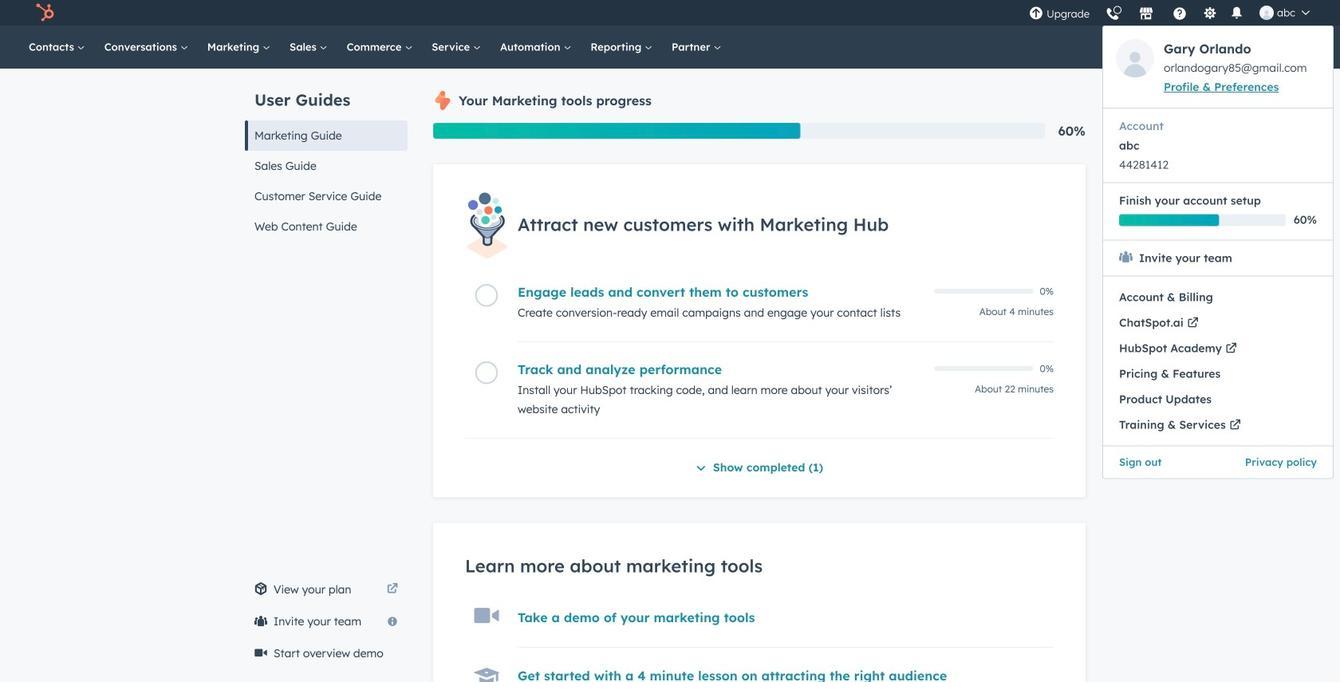 Task type: locate. For each thing, give the bounding box(es) containing it.
progress bar
[[433, 123, 801, 139]]

menu item
[[1103, 0, 1334, 479], [1104, 285, 1334, 310], [1104, 361, 1334, 387], [1104, 387, 1334, 412], [1104, 446, 1219, 478], [1219, 446, 1334, 478]]

1 link opens in a new window image from the top
[[387, 580, 398, 599]]

2 link opens in a new window image from the top
[[387, 584, 398, 595]]

link opens in a new window image
[[387, 580, 398, 599], [387, 584, 398, 595]]

menu
[[1022, 0, 1334, 479], [1103, 26, 1334, 479]]



Task type: describe. For each thing, give the bounding box(es) containing it.
Search HubSpot search field
[[1117, 34, 1285, 61]]

gary orlando image
[[1260, 6, 1275, 20]]

marketplaces image
[[1140, 7, 1154, 22]]

gary orlando image
[[1117, 39, 1155, 77]]

user guides element
[[245, 69, 408, 242]]



Task type: vqa. For each thing, say whether or not it's contained in the screenshot.
menu item
yes



